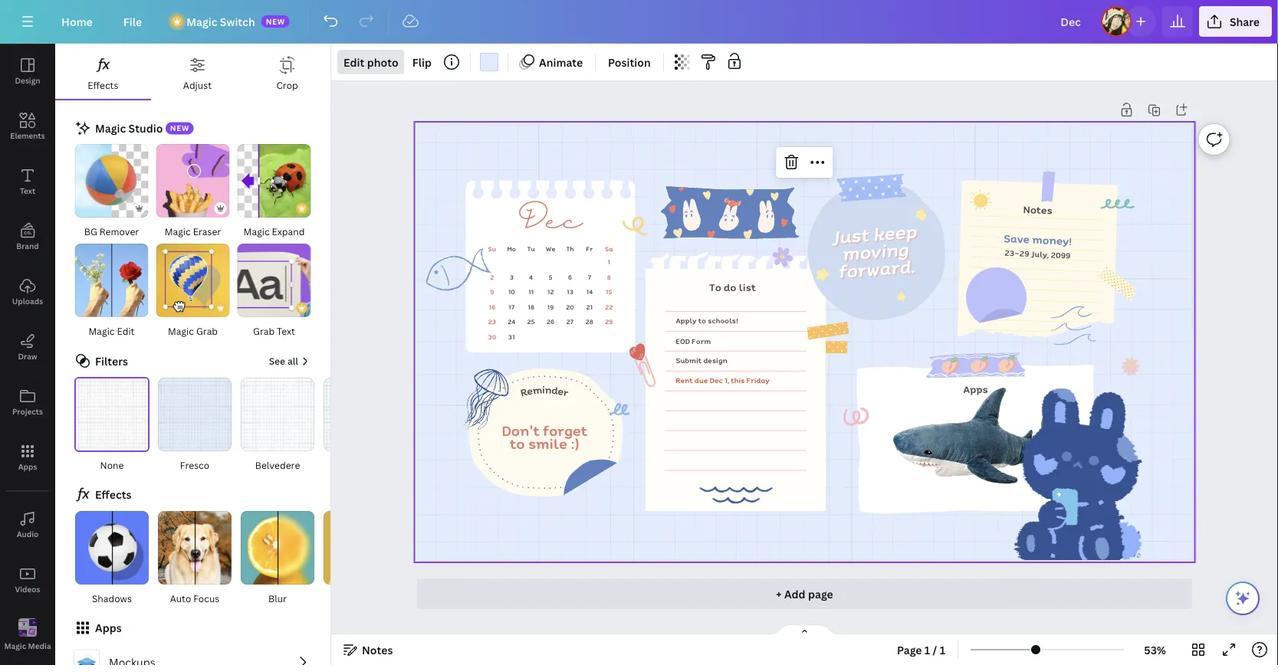 Task type: locate. For each thing, give the bounding box(es) containing it.
1 vertical spatial text
[[277, 325, 295, 337]]

1 vertical spatial notes
[[362, 643, 393, 658]]

0 horizontal spatial grab
[[196, 325, 218, 337]]

1 right /
[[940, 643, 946, 658]]

magic left eraser
[[165, 225, 191, 238]]

1 horizontal spatial 1
[[925, 643, 930, 658]]

0 vertical spatial notes
[[1023, 202, 1053, 218]]

+ add page button
[[417, 579, 1193, 610]]

2
[[490, 272, 494, 282]]

new right studio
[[170, 123, 189, 134]]

money!
[[1032, 231, 1073, 249]]

0 vertical spatial dec
[[519, 204, 583, 241]]

1 for page
[[925, 643, 930, 658]]

2 vertical spatial apps
[[95, 621, 122, 636]]

magic inside button
[[4, 641, 26, 652]]

edit up filters
[[117, 325, 135, 337]]

effects up magic studio new
[[88, 79, 118, 91]]

1 vertical spatial dec
[[710, 375, 723, 386]]

53%
[[1144, 643, 1166, 658]]

effects
[[88, 79, 118, 91], [95, 488, 132, 502]]

don't forget to smile :)
[[502, 420, 588, 454]]

apps inside button
[[18, 462, 37, 472]]

14
[[586, 287, 593, 297]]

text up brand button
[[20, 186, 35, 196]]

1 vertical spatial apps
[[18, 462, 37, 472]]

magic
[[186, 14, 217, 29], [95, 121, 126, 135], [165, 225, 191, 238], [244, 225, 270, 238], [89, 325, 115, 337], [168, 325, 194, 337], [4, 641, 26, 652]]

2099
[[1051, 249, 1071, 261]]

magic eraser button
[[155, 143, 230, 240]]

29 inside save money! 23-29 july, 2099
[[1020, 247, 1030, 260]]

eod
[[676, 336, 690, 347]]

0 horizontal spatial 29
[[605, 317, 613, 327]]

th
[[566, 245, 574, 254]]

dec left 1,
[[710, 375, 723, 386]]

adjust
[[183, 79, 212, 91]]

r
[[519, 384, 529, 400]]

magic left switch
[[186, 14, 217, 29]]

0 vertical spatial text
[[20, 186, 35, 196]]

1 down sa
[[608, 257, 611, 267]]

magic grab button
[[155, 243, 230, 340]]

0 vertical spatial edit
[[344, 55, 365, 69]]

uploads
[[12, 296, 43, 306]]

1 left /
[[925, 643, 930, 658]]

1 horizontal spatial apps
[[95, 621, 122, 636]]

1 horizontal spatial grab
[[253, 325, 275, 337]]

brand button
[[0, 209, 55, 265]]

sea waves  icon image
[[700, 487, 773, 504]]

magic up filters
[[89, 325, 115, 337]]

effects inside button
[[88, 79, 118, 91]]

0 horizontal spatial edit
[[117, 325, 135, 337]]

1 horizontal spatial new
[[266, 16, 285, 26]]

0 horizontal spatial new
[[170, 123, 189, 134]]

filters
[[95, 354, 128, 368]]

text
[[20, 186, 35, 196], [277, 325, 295, 337]]

magic left expand
[[244, 225, 270, 238]]

home link
[[49, 6, 105, 37]]

29 left july,
[[1020, 247, 1030, 260]]

1 horizontal spatial edit
[[344, 55, 365, 69]]

1 vertical spatial new
[[170, 123, 189, 134]]

file button
[[111, 6, 154, 37]]

design button
[[0, 44, 55, 99]]

2 horizontal spatial apps
[[964, 382, 988, 397]]

jellyfish doodle line art image
[[447, 365, 519, 436]]

24
[[508, 317, 516, 327]]

0 horizontal spatial 1
[[608, 257, 611, 267]]

1 horizontal spatial dec
[[710, 375, 723, 386]]

1 horizontal spatial 29
[[1020, 247, 1030, 260]]

1 vertical spatial to
[[510, 434, 525, 454]]

apps
[[964, 382, 988, 397], [18, 462, 37, 472], [95, 621, 122, 636]]

media
[[28, 641, 51, 652]]

sa 1 15 29 8 22
[[605, 245, 613, 327]]

edit
[[344, 55, 365, 69], [117, 325, 135, 337]]

e right n
[[557, 383, 566, 399]]

+
[[776, 587, 782, 602]]

12 26 5 19
[[547, 272, 555, 327]]

29 inside sa 1 15 29 8 22
[[605, 317, 613, 327]]

r
[[562, 385, 571, 400]]

this
[[731, 375, 745, 386]]

28
[[586, 317, 594, 327]]

to right "apply"
[[699, 315, 706, 326]]

magic switch
[[186, 14, 255, 29]]

audio
[[17, 529, 39, 539]]

to left smile
[[510, 434, 525, 454]]

18
[[528, 302, 535, 312]]

0 horizontal spatial text
[[20, 186, 35, 196]]

1 vertical spatial effects
[[95, 488, 132, 502]]

edit inside edit photo dropdown button
[[344, 55, 365, 69]]

magic inside button
[[89, 325, 115, 337]]

1 vertical spatial edit
[[117, 325, 135, 337]]

rent due dec 1, this friday
[[676, 375, 770, 386]]

17
[[509, 302, 515, 312]]

see all button
[[267, 353, 312, 371]]

e left i
[[526, 383, 534, 399]]

grab up see
[[253, 325, 275, 337]]

29 down 22
[[605, 317, 613, 327]]

notes button
[[337, 638, 399, 663]]

text up see all
[[277, 325, 295, 337]]

dec up we
[[519, 204, 583, 241]]

0 vertical spatial new
[[266, 16, 285, 26]]

page
[[808, 587, 833, 602]]

3
[[510, 272, 514, 282]]

blur button
[[239, 510, 316, 607]]

magic for magic switch
[[186, 14, 217, 29]]

crop
[[276, 79, 298, 91]]

effects down none at the left bottom of page
[[95, 488, 132, 502]]

bg remover
[[84, 225, 139, 238]]

1 vertical spatial 29
[[605, 317, 613, 327]]

animate button
[[515, 50, 589, 74]]

smile
[[529, 434, 568, 454]]

new right switch
[[266, 16, 285, 26]]

29
[[1020, 247, 1030, 260], [605, 317, 613, 327]]

moving
[[841, 236, 909, 267]]

29 for 1
[[605, 317, 613, 327]]

0 horizontal spatial apps
[[18, 462, 37, 472]]

magic right "magic edit"
[[168, 325, 194, 337]]

magic left media
[[4, 641, 26, 652]]

grab left grab text
[[196, 325, 218, 337]]

edit left the 'photo'
[[344, 55, 365, 69]]

0 vertical spatial effects
[[88, 79, 118, 91]]

29 for money!
[[1020, 247, 1030, 260]]

to do list
[[709, 280, 756, 295]]

1,
[[725, 375, 729, 386]]

16
[[489, 302, 496, 312]]

just keep moving forward.
[[831, 218, 918, 285]]

save
[[1004, 230, 1030, 247]]

e
[[526, 383, 534, 399], [557, 383, 566, 399]]

0 horizontal spatial to
[[510, 434, 525, 454]]

studio
[[129, 121, 163, 135]]

magic left studio
[[95, 121, 126, 135]]

bg
[[84, 225, 97, 238]]

1 horizontal spatial text
[[277, 325, 295, 337]]

0 vertical spatial apps
[[964, 382, 988, 397]]

0 vertical spatial 29
[[1020, 247, 1030, 260]]

1 inside sa 1 15 29 8 22
[[608, 257, 611, 267]]

magic edit button
[[74, 243, 149, 340]]

fr
[[586, 245, 593, 254]]

shadows button
[[74, 510, 150, 607]]

rent
[[676, 375, 693, 386]]

submit design
[[676, 355, 728, 366]]

magic inside main menu bar
[[186, 14, 217, 29]]

to
[[709, 280, 722, 295]]

1 horizontal spatial to
[[699, 315, 706, 326]]

text button
[[0, 154, 55, 209]]

photo
[[367, 55, 399, 69]]

to
[[699, 315, 706, 326], [510, 434, 525, 454]]

0 horizontal spatial notes
[[362, 643, 393, 658]]



Task type: vqa. For each thing, say whether or not it's contained in the screenshot.
Try Canva Pro button
no



Task type: describe. For each thing, give the bounding box(es) containing it.
text inside text button
[[20, 186, 35, 196]]

magic for magic media
[[4, 641, 26, 652]]

none
[[100, 459, 124, 471]]

form
[[692, 336, 711, 347]]

8
[[607, 272, 611, 282]]

cute pastel hand drawn doodle line image
[[621, 210, 654, 242]]

5
[[549, 272, 553, 282]]

magic grab
[[168, 325, 218, 337]]

2 grab from the left
[[253, 325, 275, 337]]

edit inside magic edit button
[[117, 325, 135, 337]]

elements button
[[0, 99, 55, 154]]

page 1 / 1
[[897, 643, 946, 658]]

crop button
[[244, 44, 331, 99]]

do
[[724, 280, 737, 295]]

belvedere
[[255, 459, 300, 471]]

/
[[933, 643, 937, 658]]

magic media
[[4, 641, 51, 652]]

new inside main menu bar
[[266, 16, 285, 26]]

blur
[[268, 592, 287, 605]]

10
[[508, 287, 515, 297]]

4
[[529, 272, 533, 282]]

22
[[605, 302, 613, 312]]

text inside grab text button
[[277, 325, 295, 337]]

draw
[[18, 351, 37, 362]]

fresco button
[[156, 377, 233, 474]]

19
[[547, 302, 554, 312]]

magic studio new
[[95, 121, 189, 135]]

fresco
[[180, 459, 210, 471]]

mo
[[507, 245, 516, 254]]

auto focus button
[[156, 510, 233, 607]]

uploads button
[[0, 265, 55, 320]]

9
[[490, 287, 494, 297]]

magic for magic edit
[[89, 325, 115, 337]]

forward.
[[838, 253, 916, 285]]

0 vertical spatial to
[[699, 315, 706, 326]]

design
[[15, 75, 40, 86]]

show pages image
[[768, 624, 842, 636]]

flip button
[[406, 50, 438, 74]]

see
[[269, 355, 285, 368]]

switch
[[220, 14, 255, 29]]

d
[[551, 383, 559, 398]]

remover
[[99, 225, 139, 238]]

apply
[[676, 315, 697, 326]]

#dfeaff image
[[480, 53, 498, 71]]

15
[[606, 287, 613, 297]]

focus
[[193, 592, 220, 605]]

elements
[[10, 130, 45, 141]]

canva assistant image
[[1234, 590, 1252, 608]]

12
[[547, 287, 554, 297]]

1 horizontal spatial e
[[557, 383, 566, 399]]

none button
[[74, 377, 150, 474]]

m
[[532, 382, 543, 398]]

26
[[547, 317, 555, 327]]

10 24 3 17 31
[[508, 272, 516, 342]]

main menu bar
[[0, 0, 1278, 44]]

27
[[567, 317, 574, 327]]

magic for magic grab
[[168, 325, 194, 337]]

friday
[[747, 375, 770, 386]]

home
[[61, 14, 93, 29]]

new inside magic studio new
[[170, 123, 189, 134]]

:)
[[571, 434, 580, 454]]

side panel tab list
[[0, 44, 55, 663]]

list
[[739, 280, 756, 295]]

effects button
[[55, 44, 151, 99]]

we
[[546, 245, 556, 254]]

fish doodle line art. sea life decoration.hand drawn fish. fish chalk line art. image
[[421, 244, 493, 299]]

2 horizontal spatial 1
[[940, 643, 946, 658]]

magic for magic expand
[[244, 225, 270, 238]]

23
[[488, 317, 496, 327]]

20
[[566, 302, 574, 312]]

projects button
[[0, 375, 55, 430]]

videos button
[[0, 553, 55, 608]]

save money! 23-29 july, 2099
[[1004, 230, 1073, 261]]

Design title text field
[[1048, 6, 1095, 37]]

projects
[[12, 406, 43, 417]]

position button
[[602, 50, 657, 74]]

add
[[784, 587, 806, 602]]

0 horizontal spatial e
[[526, 383, 534, 399]]

adjust button
[[151, 44, 244, 99]]

flip
[[412, 55, 432, 69]]

#dfeaff image
[[480, 53, 498, 71]]

notes inside button
[[362, 643, 393, 658]]

magic for magic eraser
[[165, 225, 191, 238]]

fr 14 28 7 21
[[586, 245, 594, 327]]

auto
[[170, 592, 191, 605]]

0 horizontal spatial dec
[[519, 204, 583, 241]]

r e m i n d e r
[[519, 382, 571, 400]]

+ add page
[[776, 587, 833, 602]]

13
[[567, 287, 574, 297]]

share button
[[1199, 6, 1272, 37]]

auto focus
[[170, 592, 220, 605]]

brand
[[16, 241, 39, 251]]

i
[[542, 382, 546, 397]]

1 for sa
[[608, 257, 611, 267]]

23-
[[1005, 247, 1020, 259]]

magic edit
[[89, 325, 135, 337]]

n
[[545, 382, 552, 397]]

to inside don't forget to smile :)
[[510, 434, 525, 454]]

keep
[[873, 218, 918, 247]]

apps button
[[0, 430, 55, 485]]

tu
[[527, 245, 535, 254]]

sea wave linear image
[[1051, 306, 1097, 345]]

1 horizontal spatial notes
[[1023, 202, 1053, 218]]

sa
[[605, 245, 613, 254]]

all
[[287, 355, 298, 368]]

magic for magic studio new
[[95, 121, 126, 135]]

1 grab from the left
[[196, 325, 218, 337]]

videos
[[15, 584, 40, 595]]

30
[[488, 333, 496, 342]]

shadows
[[92, 592, 132, 605]]



